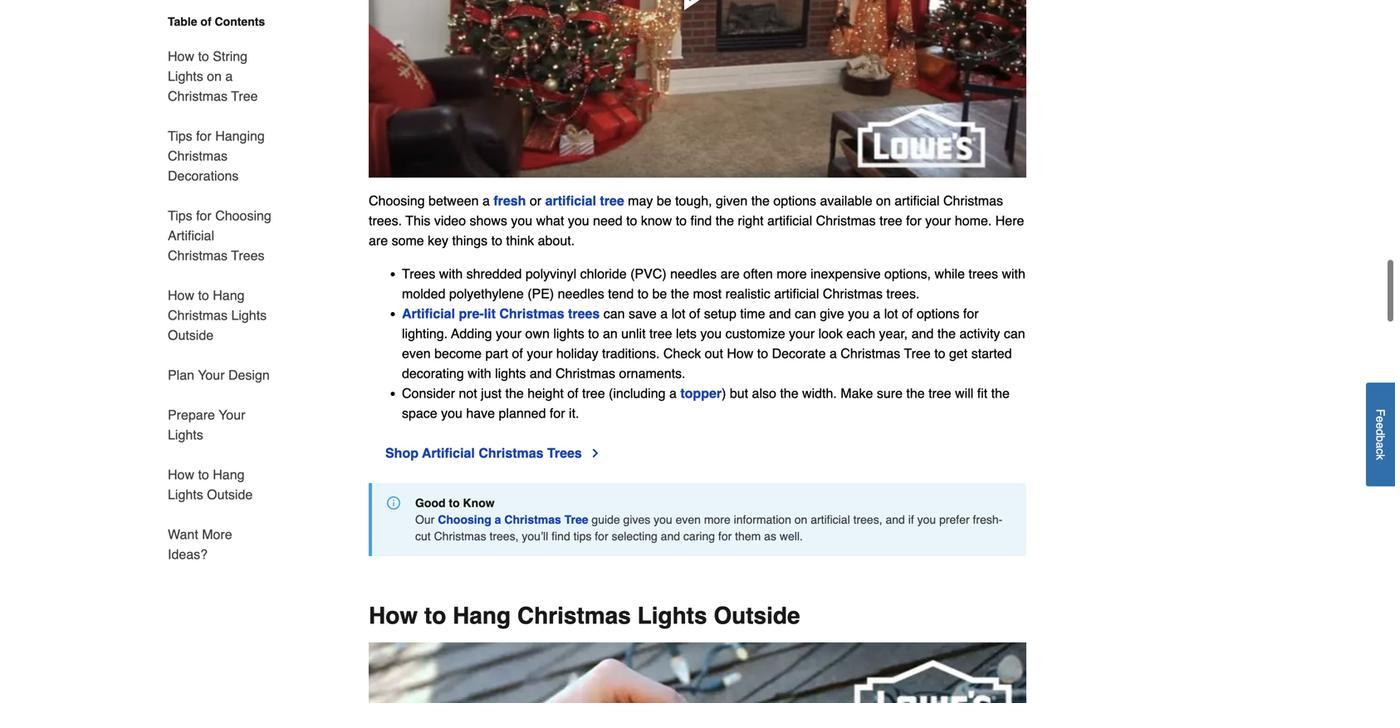 Task type: locate. For each thing, give the bounding box(es) containing it.
available
[[820, 193, 873, 208]]

traditions.
[[602, 346, 660, 361]]

to down cut
[[424, 603, 446, 630]]

1 vertical spatial are
[[721, 266, 740, 282]]

this
[[406, 213, 431, 228]]

for inside may be tough, given the options available on artificial christmas trees. this video shows you what you need to know to find the right artificial christmas tree for your home. here are some key things to think about.
[[906, 213, 922, 228]]

choosing down decorations
[[215, 208, 271, 223]]

0 horizontal spatial how to hang christmas lights outside
[[168, 288, 267, 343]]

space
[[402, 406, 437, 421]]

outside inside how to hang christmas lights outside
[[168, 328, 214, 343]]

0 vertical spatial trees
[[231, 248, 265, 263]]

want
[[168, 527, 198, 542]]

options,
[[885, 266, 931, 282]]

lights up holiday
[[553, 326, 585, 341]]

0 horizontal spatial find
[[552, 530, 570, 543]]

chloride
[[580, 266, 627, 282]]

0 vertical spatial tree
[[231, 88, 258, 104]]

artificial inside guide gives you even more information on artificial trees, and if you prefer fresh- cut christmas trees, you'll find tips for selecting and caring for them as well.
[[811, 513, 850, 527]]

need
[[593, 213, 623, 228]]

0 vertical spatial artificial
[[168, 228, 214, 243]]

of up year, in the right top of the page
[[902, 306, 913, 321]]

christmas down inexpensive
[[823, 286, 883, 301]]

1 vertical spatial be
[[652, 286, 667, 301]]

tough,
[[675, 193, 712, 208]]

given
[[716, 193, 748, 208]]

1 vertical spatial tips
[[168, 208, 192, 223]]

outside up more
[[207, 487, 253, 503]]

to left an
[[588, 326, 599, 341]]

1 vertical spatial how to hang christmas lights outside
[[369, 603, 800, 630]]

of up it.
[[568, 386, 579, 401]]

1 vertical spatial more
[[704, 513, 731, 527]]

to down customize at the right top
[[757, 346, 768, 361]]

more
[[777, 266, 807, 282], [704, 513, 731, 527]]

1 vertical spatial your
[[219, 407, 245, 423]]

hang inside how to hang christmas lights outside
[[213, 288, 245, 303]]

your left home. in the right of the page
[[926, 213, 951, 228]]

for down decorations
[[196, 208, 212, 223]]

tree up the need in the left of the page
[[600, 193, 624, 208]]

0 vertical spatial your
[[198, 368, 225, 383]]

on
[[207, 69, 222, 84], [876, 193, 891, 208], [795, 513, 808, 527]]

home.
[[955, 213, 992, 228]]

on up well.
[[795, 513, 808, 527]]

ornaments.
[[619, 366, 686, 381]]

artificial up the what
[[545, 193, 596, 208]]

0 horizontal spatial are
[[369, 233, 388, 248]]

lights up want
[[168, 487, 203, 503]]

find inside may be tough, given the options available on artificial christmas trees. this video shows you what you need to know to find the right artificial christmas tree for your home. here are some key things to think about.
[[691, 213, 712, 228]]

and left caring
[[661, 530, 680, 543]]

the right the sure
[[907, 386, 925, 401]]

the inside can save a lot of setup time and can give you a lot of options for lighting. adding your own lights to an unlit tree lets you customize your look each year, and the activity can even become part of your holiday traditions. check out how to decorate a christmas tree to get started decorating with lights and christmas ornaments.
[[938, 326, 956, 341]]

you inside ) but also the width. make sure the tree will fit the space you have planned for it.
[[441, 406, 463, 421]]

our
[[415, 513, 435, 527]]

0 horizontal spatial trees
[[231, 248, 265, 263]]

1 vertical spatial options
[[917, 306, 960, 321]]

0 vertical spatial outside
[[168, 328, 214, 343]]

1 vertical spatial on
[[876, 193, 891, 208]]

2 tips from the top
[[168, 208, 192, 223]]

are left some
[[369, 233, 388, 248]]

e up "d"
[[1374, 417, 1388, 423]]

you up think
[[511, 213, 533, 228]]

1 horizontal spatial how to hang christmas lights outside
[[369, 603, 800, 630]]

(pvc)
[[631, 266, 667, 282]]

tree left lets
[[650, 326, 672, 341]]

often
[[744, 266, 773, 282]]

find down "tough,"
[[691, 213, 712, 228]]

tips inside tips for choosing artificial christmas trees
[[168, 208, 192, 223]]

hang for "how to hang christmas lights outside" link in the left of the page
[[213, 288, 245, 303]]

0 vertical spatial how to hang christmas lights outside
[[168, 288, 267, 343]]

1 horizontal spatial find
[[691, 213, 712, 228]]

christmas down planned
[[479, 446, 544, 461]]

how to string lights on a christmas tree
[[168, 49, 258, 104]]

with inside can save a lot of setup time and can give you a lot of options for lighting. adding your own lights to an unlit tree lets you customize your look each year, and the activity can even become part of your holiday traditions. check out how to decorate a christmas tree to get started decorating with lights and christmas ornaments.
[[468, 366, 491, 381]]

artificial right realistic
[[774, 286, 819, 301]]

c
[[1374, 449, 1388, 455]]

needles up most
[[670, 266, 717, 282]]

trees. inside the trees with shredded polyvinyl chloride (pvc) needles are often more inexpensive options, while trees with molded polyethylene (pe) needles tend to be the most realistic artificial christmas trees.
[[887, 286, 920, 301]]

1 vertical spatial outside
[[207, 487, 253, 503]]

lights down 'table'
[[168, 69, 203, 84]]

what
[[536, 213, 564, 228]]

be inside may be tough, given the options available on artificial christmas trees. this video shows you what you need to know to find the right artificial christmas tree for your home. here are some key things to think about.
[[657, 193, 672, 208]]

0 vertical spatial on
[[207, 69, 222, 84]]

prepare your lights link
[[168, 395, 272, 455]]

0 horizontal spatial tree
[[231, 88, 258, 104]]

artificial pre-lit christmas trees link
[[402, 306, 600, 321]]

for left them
[[718, 530, 732, 543]]

your right prepare
[[219, 407, 245, 423]]

also
[[752, 386, 777, 401]]

options inside can save a lot of setup time and can give you a lot of options for lighting. adding your own lights to an unlit tree lets you customize your look each year, and the activity can even become part of your holiday traditions. check out how to decorate a christmas tree to get started decorating with lights and christmas ornaments.
[[917, 306, 960, 321]]

choosing down the good to know at the bottom left
[[438, 513, 492, 527]]

lot
[[672, 306, 686, 321], [884, 306, 898, 321]]

artificial right available
[[895, 193, 940, 208]]

artificial
[[168, 228, 214, 243], [402, 306, 455, 321], [422, 446, 475, 461]]

plan your design link
[[168, 356, 270, 395]]

shredded
[[467, 266, 522, 282]]

0 vertical spatial lights
[[553, 326, 585, 341]]

choosing inside tips for choosing artificial christmas trees
[[215, 208, 271, 223]]

tips for hanging christmas decorations
[[168, 128, 265, 184]]

artificial up lighting.
[[402, 306, 455, 321]]

1 horizontal spatial on
[[795, 513, 808, 527]]

adding
[[451, 326, 492, 341]]

plan your design
[[168, 368, 270, 383]]

to down tips for choosing artificial christmas trees link
[[198, 288, 209, 303]]

trees,
[[854, 513, 883, 527], [490, 530, 519, 543]]

for up options,
[[906, 213, 922, 228]]

on down the string
[[207, 69, 222, 84]]

outside inside how to hang lights outside
[[207, 487, 253, 503]]

you right the gives
[[654, 513, 673, 527]]

even down lighting.
[[402, 346, 431, 361]]

and left if
[[886, 513, 905, 527]]

trees. down options,
[[887, 286, 920, 301]]

1 vertical spatial tree
[[904, 346, 931, 361]]

how to hang christmas lights outside inside table of contents element
[[168, 288, 267, 343]]

choosing
[[369, 193, 425, 208], [215, 208, 271, 223], [438, 513, 492, 527]]

design
[[228, 368, 270, 383]]

d
[[1374, 429, 1388, 436]]

1 horizontal spatial lot
[[884, 306, 898, 321]]

1 horizontal spatial with
[[468, 366, 491, 381]]

shop artificial christmas trees link
[[385, 443, 602, 463]]

0 vertical spatial options
[[774, 193, 816, 208]]

0 horizontal spatial lot
[[672, 306, 686, 321]]

your
[[926, 213, 951, 228], [496, 326, 522, 341], [789, 326, 815, 341], [527, 346, 553, 361]]

trees, down our choosing a christmas tree at the bottom of the page
[[490, 530, 519, 543]]

selecting
[[612, 530, 658, 543]]

christmas down the string
[[168, 88, 228, 104]]

to down prepare your lights in the bottom left of the page
[[198, 467, 209, 483]]

0 vertical spatial are
[[369, 233, 388, 248]]

even up caring
[[676, 513, 701, 527]]

your inside prepare your lights
[[219, 407, 245, 423]]

some
[[392, 233, 424, 248]]

tips inside tips for hanging christmas decorations
[[168, 128, 192, 144]]

to right "good" on the bottom of the page
[[449, 497, 460, 510]]

each
[[847, 326, 876, 341]]

tree up tips
[[565, 513, 589, 527]]

pre-
[[459, 306, 484, 321]]

lights down prepare
[[168, 427, 203, 443]]

trees right while
[[969, 266, 998, 282]]

1 vertical spatial artificial
[[402, 306, 455, 321]]

0 horizontal spatial trees.
[[369, 213, 402, 228]]

hang for how to hang lights outside link
[[213, 467, 245, 483]]

(pe)
[[528, 286, 554, 301]]

1 vertical spatial lights
[[495, 366, 526, 381]]

0 vertical spatial trees
[[969, 266, 998, 282]]

molded
[[402, 286, 446, 301]]

if
[[908, 513, 914, 527]]

1 horizontal spatial needles
[[670, 266, 717, 282]]

2 lot from the left
[[884, 306, 898, 321]]

0 vertical spatial be
[[657, 193, 672, 208]]

know
[[463, 497, 495, 510]]

how for how to hang lights outside link
[[168, 467, 194, 483]]

0 horizontal spatial on
[[207, 69, 222, 84]]

your right plan in the left of the page
[[198, 368, 225, 383]]

how inside how to hang lights outside
[[168, 467, 194, 483]]

the left most
[[671, 286, 689, 301]]

can up started at the right
[[1004, 326, 1026, 341]]

0 vertical spatial even
[[402, 346, 431, 361]]

0 vertical spatial find
[[691, 213, 712, 228]]

trees. up some
[[369, 213, 402, 228]]

tree down year, in the right top of the page
[[904, 346, 931, 361]]

tree left will
[[929, 386, 952, 401]]

f e e d b a c k button
[[1366, 383, 1395, 487]]

)
[[722, 386, 726, 401]]

find left tips
[[552, 530, 570, 543]]

1 horizontal spatial trees
[[969, 266, 998, 282]]

shop artificial christmas trees
[[385, 446, 582, 461]]

2 horizontal spatial on
[[876, 193, 891, 208]]

christmas down the good to know at the bottom left
[[434, 530, 486, 543]]

1 horizontal spatial trees.
[[887, 286, 920, 301]]

you down not
[[441, 406, 463, 421]]

choosing a christmas tree link
[[438, 513, 589, 527]]

outside up plan in the left of the page
[[168, 328, 214, 343]]

1 vertical spatial needles
[[558, 286, 604, 301]]

the inside the trees with shredded polyvinyl chloride (pvc) needles are often more inexpensive options, while trees with molded polyethylene (pe) needles tend to be the most realistic artificial christmas trees.
[[671, 286, 689, 301]]

your inside may be tough, given the options available on artificial christmas trees. this video shows you what you need to know to find the right artificial christmas tree for your home. here are some key things to think about.
[[926, 213, 951, 228]]

0 horizontal spatial more
[[704, 513, 731, 527]]

with up not
[[468, 366, 491, 381]]

sure
[[877, 386, 903, 401]]

on right available
[[876, 193, 891, 208]]

2 vertical spatial tree
[[565, 513, 589, 527]]

a
[[225, 69, 233, 84], [483, 193, 490, 208], [661, 306, 668, 321], [873, 306, 881, 321], [830, 346, 837, 361], [669, 386, 677, 401], [1374, 442, 1388, 449], [495, 513, 501, 527]]

how inside can save a lot of setup time and can give you a lot of options for lighting. adding your own lights to an unlit tree lets you customize your look each year, and the activity can even become part of your holiday traditions. check out how to decorate a christmas tree to get started decorating with lights and christmas ornaments.
[[727, 346, 754, 361]]

a inside how to string lights on a christmas tree
[[225, 69, 233, 84]]

chevron right image
[[589, 447, 602, 460]]

are inside the trees with shredded polyvinyl chloride (pvc) needles are often more inexpensive options, while trees with molded polyethylene (pe) needles tend to be the most realistic artificial christmas trees.
[[721, 266, 740, 282]]

options down while
[[917, 306, 960, 321]]

for up the activity
[[963, 306, 979, 321]]

2 horizontal spatial trees
[[547, 446, 582, 461]]

christmas inside guide gives you even more information on artificial trees, and if you prefer fresh- cut christmas trees, you'll find tips for selecting and caring for them as well.
[[434, 530, 486, 543]]

of
[[201, 15, 212, 28], [689, 306, 700, 321], [902, 306, 913, 321], [512, 346, 523, 361], [568, 386, 579, 401]]

video
[[434, 213, 466, 228]]

lot up year, in the right top of the page
[[884, 306, 898, 321]]

2 horizontal spatial choosing
[[438, 513, 492, 527]]

the up get
[[938, 326, 956, 341]]

lights
[[168, 69, 203, 84], [231, 308, 267, 323], [168, 427, 203, 443], [168, 487, 203, 503], [638, 603, 707, 630]]

for left it.
[[550, 406, 565, 421]]

with down here
[[1002, 266, 1026, 282]]

how for how to string lights on a christmas tree "link" at the top of the page
[[168, 49, 194, 64]]

can left give
[[795, 306, 816, 321]]

it.
[[569, 406, 579, 421]]

to down shows
[[491, 233, 502, 248]]

trees up "how to hang christmas lights outside" link in the left of the page
[[231, 248, 265, 263]]

1 horizontal spatial even
[[676, 513, 701, 527]]

most
[[693, 286, 722, 301]]

how inside how to hang christmas lights outside
[[168, 288, 194, 303]]

tree inside can save a lot of setup time and can give you a lot of options for lighting. adding your own lights to an unlit tree lets you customize your look each year, and the activity can even become part of your holiday traditions. check out how to decorate a christmas tree to get started decorating with lights and christmas ornaments.
[[650, 326, 672, 341]]

christmas inside how to string lights on a christmas tree
[[168, 88, 228, 104]]

decorations
[[168, 168, 239, 184]]

2 vertical spatial on
[[795, 513, 808, 527]]

hang inside how to hang lights outside
[[213, 467, 245, 483]]

to up save
[[638, 286, 649, 301]]

decorate
[[772, 346, 826, 361]]

lit
[[484, 306, 496, 321]]

to
[[198, 49, 209, 64], [626, 213, 637, 228], [676, 213, 687, 228], [491, 233, 502, 248], [638, 286, 649, 301], [198, 288, 209, 303], [588, 326, 599, 341], [757, 346, 768, 361], [935, 346, 946, 361], [198, 467, 209, 483], [449, 497, 460, 510], [424, 603, 446, 630]]

can up an
[[604, 306, 625, 321]]

your
[[198, 368, 225, 383], [219, 407, 245, 423]]

fresh
[[494, 193, 526, 208]]

2 vertical spatial hang
[[453, 603, 511, 630]]

2 vertical spatial artificial
[[422, 446, 475, 461]]

you up each at the top right of page
[[848, 306, 870, 321]]

artificial right information
[[811, 513, 850, 527]]

1 horizontal spatial choosing
[[369, 193, 425, 208]]

artificial inside tips for choosing artificial christmas trees
[[168, 228, 214, 243]]

become
[[435, 346, 482, 361]]

1 vertical spatial trees
[[568, 306, 600, 321]]

outside
[[168, 328, 214, 343], [207, 487, 253, 503], [714, 603, 800, 630]]

0 vertical spatial hang
[[213, 288, 245, 303]]

trees, left if
[[854, 513, 883, 527]]

of right part
[[512, 346, 523, 361]]

0 horizontal spatial with
[[439, 266, 463, 282]]

0 vertical spatial trees.
[[369, 213, 402, 228]]

0 horizontal spatial even
[[402, 346, 431, 361]]

string
[[213, 49, 248, 64]]

tips down decorations
[[168, 208, 192, 223]]

know
[[641, 213, 672, 228]]

be inside the trees with shredded polyvinyl chloride (pvc) needles are often more inexpensive options, while trees with molded polyethylene (pe) needles tend to be the most realistic artificial christmas trees.
[[652, 286, 667, 301]]

0 vertical spatial tips
[[168, 128, 192, 144]]

1 vertical spatial trees
[[402, 266, 436, 282]]

0 vertical spatial more
[[777, 266, 807, 282]]

unlit
[[621, 326, 646, 341]]

0 horizontal spatial options
[[774, 193, 816, 208]]

trees with shredded polyvinyl chloride (pvc) needles are often more inexpensive options, while trees with molded polyethylene (pe) needles tend to be the most realistic artificial christmas trees.
[[402, 266, 1026, 301]]

artificial down decorations
[[168, 228, 214, 243]]

to down may
[[626, 213, 637, 228]]

1 horizontal spatial trees
[[402, 266, 436, 282]]

how inside how to string lights on a christmas tree
[[168, 49, 194, 64]]

lights inside how to string lights on a christmas tree
[[168, 69, 203, 84]]

1 vertical spatial find
[[552, 530, 570, 543]]

1 tips from the top
[[168, 128, 192, 144]]

1 vertical spatial trees,
[[490, 530, 519, 543]]

2 horizontal spatial tree
[[904, 346, 931, 361]]

0 horizontal spatial choosing
[[215, 208, 271, 223]]

for inside tips for hanging christmas decorations
[[196, 128, 212, 144]]

0 horizontal spatial can
[[604, 306, 625, 321]]

lighting.
[[402, 326, 448, 341]]

trees up holiday
[[568, 306, 600, 321]]

1 vertical spatial hang
[[213, 467, 245, 483]]

prefer
[[939, 513, 970, 527]]

are
[[369, 233, 388, 248], [721, 266, 740, 282]]

are up realistic
[[721, 266, 740, 282]]

tree up options,
[[880, 213, 903, 228]]

your for plan
[[198, 368, 225, 383]]

needles down chloride
[[558, 286, 604, 301]]

1 horizontal spatial tree
[[565, 513, 589, 527]]

christmas up plan in the left of the page
[[168, 308, 228, 323]]

1 horizontal spatial are
[[721, 266, 740, 282]]

lights inside how to hang christmas lights outside
[[231, 308, 267, 323]]

how to hang christmas lights outside link
[[168, 276, 272, 356]]

how to hang christmas lights outside down tips
[[369, 603, 800, 630]]

and right year, in the right top of the page
[[912, 326, 934, 341]]

artificial right shop
[[422, 446, 475, 461]]

1 vertical spatial even
[[676, 513, 701, 527]]

decorating
[[402, 366, 464, 381]]

1 horizontal spatial more
[[777, 266, 807, 282]]

1 horizontal spatial options
[[917, 306, 960, 321]]

1 horizontal spatial trees,
[[854, 513, 883, 527]]

1 vertical spatial trees.
[[887, 286, 920, 301]]



Task type: vqa. For each thing, say whether or not it's contained in the screenshot.
CHRISTMAS in the guide gives you even more information on artificial trees, and if you prefer fresh- cut Christmas trees, you'll find tips for selecting and caring for them as well.
yes



Task type: describe. For each thing, give the bounding box(es) containing it.
of up lets
[[689, 306, 700, 321]]

to down "tough,"
[[676, 213, 687, 228]]

artificial inside the trees with shredded polyvinyl chloride (pvc) needles are often more inexpensive options, while trees with molded polyethylene (pe) needles tend to be the most realistic artificial christmas trees.
[[774, 286, 819, 301]]

the up right
[[751, 193, 770, 208]]

table of contents element
[[148, 13, 272, 565]]

you up 'out'
[[700, 326, 722, 341]]

0 horizontal spatial needles
[[558, 286, 604, 301]]

0 vertical spatial trees,
[[854, 513, 883, 527]]

will
[[955, 386, 974, 401]]

cut
[[415, 530, 431, 543]]

holiday
[[556, 346, 599, 361]]

(including
[[609, 386, 666, 401]]

even inside guide gives you even more information on artificial trees, and if you prefer fresh- cut christmas trees, you'll find tips for selecting and caring for them as well.
[[676, 513, 701, 527]]

tree inside ) but also the width. make sure the tree will fit the space you have planned for it.
[[929, 386, 952, 401]]

guide
[[592, 513, 620, 527]]

more inside guide gives you even more information on artificial trees, and if you prefer fresh- cut christmas trees, you'll find tips for selecting and caring for them as well.
[[704, 513, 731, 527]]

1 horizontal spatial lights
[[553, 326, 585, 341]]

2 e from the top
[[1374, 423, 1388, 429]]

our choosing a christmas tree
[[415, 513, 589, 527]]

on inside how to string lights on a christmas tree
[[207, 69, 222, 84]]

customize
[[726, 326, 785, 341]]

key
[[428, 233, 449, 248]]

want more ideas? link
[[168, 515, 272, 565]]

polyethylene
[[449, 286, 524, 301]]

started
[[972, 346, 1012, 361]]

christmas up 'own'
[[499, 306, 564, 321]]

shows
[[470, 213, 507, 228]]

lights inside prepare your lights
[[168, 427, 203, 443]]

0 horizontal spatial trees,
[[490, 530, 519, 543]]

here
[[996, 213, 1024, 228]]

inexpensive
[[811, 266, 881, 282]]

part
[[486, 346, 508, 361]]

tips
[[574, 530, 592, 543]]

them
[[735, 530, 761, 543]]

1 lot from the left
[[672, 306, 686, 321]]

for down guide
[[595, 530, 609, 543]]

2 vertical spatial outside
[[714, 603, 800, 630]]

for inside tips for choosing artificial christmas trees
[[196, 208, 212, 223]]

setup
[[704, 306, 737, 321]]

k
[[1374, 455, 1388, 460]]

christmas inside how to hang christmas lights outside
[[168, 308, 228, 323]]

2 horizontal spatial can
[[1004, 326, 1026, 341]]

trees inside the trees with shredded polyvinyl chloride (pvc) needles are often more inexpensive options, while trees with molded polyethylene (pe) needles tend to be the most realistic artificial christmas trees.
[[402, 266, 436, 282]]

christmas up you'll
[[504, 513, 561, 527]]

you down artificial tree link
[[568, 213, 589, 228]]

get
[[949, 346, 968, 361]]

to inside how to hang lights outside
[[198, 467, 209, 483]]

fresh link
[[494, 193, 526, 208]]

polyvinyl
[[526, 266, 577, 282]]

christmas inside tips for choosing artificial christmas trees
[[168, 248, 228, 263]]

tend
[[608, 286, 634, 301]]

between
[[429, 193, 479, 208]]

as
[[764, 530, 777, 543]]

gives
[[623, 513, 651, 527]]

plan
[[168, 368, 194, 383]]

things
[[452, 233, 488, 248]]

out
[[705, 346, 723, 361]]

trees. inside may be tough, given the options available on artificial christmas trees. this video shows you what you need to know to find the right artificial christmas tree for your home. here are some key things to think about.
[[369, 213, 402, 228]]

options inside may be tough, given the options available on artificial christmas trees. this video shows you what you need to know to find the right artificial christmas tree for your home. here are some key things to think about.
[[774, 193, 816, 208]]

artificial tree link
[[545, 193, 624, 208]]

to left get
[[935, 346, 946, 361]]

topper
[[681, 386, 722, 401]]

check
[[664, 346, 701, 361]]

the right also on the bottom of the page
[[780, 386, 799, 401]]

tips for tips for choosing artificial christmas trees
[[168, 208, 192, 223]]

1 horizontal spatial can
[[795, 306, 816, 321]]

give
[[820, 306, 844, 321]]

tree down holiday
[[582, 386, 605, 401]]

christmas up home. in the right of the page
[[944, 193, 1003, 208]]

activity
[[960, 326, 1000, 341]]

on inside may be tough, given the options available on artificial christmas trees. this video shows you what you need to know to find the right artificial christmas tree for your home. here are some key things to think about.
[[876, 193, 891, 208]]

christmas inside the trees with shredded polyvinyl chloride (pvc) needles are often more inexpensive options, while trees with molded polyethylene (pe) needles tend to be the most realistic artificial christmas trees.
[[823, 286, 883, 301]]

trees inside the trees with shredded polyvinyl chloride (pvc) needles are often more inexpensive options, while trees with molded polyethylene (pe) needles tend to be the most realistic artificial christmas trees.
[[969, 266, 998, 282]]

christmas down tips
[[517, 603, 631, 630]]

your down 'own'
[[527, 346, 553, 361]]

can save a lot of setup time and can give you a lot of options for lighting. adding your own lights to an unlit tree lets you customize your look each year, and the activity can even become part of your holiday traditions. check out how to decorate a christmas tree to get started decorating with lights and christmas ornaments.
[[402, 306, 1026, 381]]

how to hang lights outside link
[[168, 455, 272, 515]]

to inside how to hang christmas lights outside
[[198, 288, 209, 303]]

f e e d b a c k
[[1374, 409, 1388, 460]]

guide gives you even more information on artificial trees, and if you prefer fresh- cut christmas trees, you'll find tips for selecting and caring for them as well.
[[415, 513, 1003, 543]]

0 vertical spatial needles
[[670, 266, 717, 282]]

more inside the trees with shredded polyvinyl chloride (pvc) needles are often more inexpensive options, while trees with molded polyethylene (pe) needles tend to be the most realistic artificial christmas trees.
[[777, 266, 807, 282]]

an
[[603, 326, 618, 341]]

lets
[[676, 326, 697, 341]]

your for prepare
[[219, 407, 245, 423]]

may be tough, given the options available on artificial christmas trees. this video shows you what you need to know to find the right artificial christmas tree for your home. here are some key things to think about.
[[369, 193, 1024, 248]]

trees inside tips for choosing artificial christmas trees
[[231, 248, 265, 263]]

good
[[415, 497, 446, 510]]

on inside guide gives you even more information on artificial trees, and if you prefer fresh- cut christmas trees, you'll find tips for selecting and caring for them as well.
[[795, 513, 808, 527]]

tree inside may be tough, given the options available on artificial christmas trees. this video shows you what you need to know to find the right artificial christmas tree for your home. here are some key things to think about.
[[880, 213, 903, 228]]

for inside ) but also the width. make sure the tree will fit the space you have planned for it.
[[550, 406, 565, 421]]

christmas down holiday
[[556, 366, 615, 381]]

save
[[629, 306, 657, 321]]

look
[[819, 326, 843, 341]]

but
[[730, 386, 748, 401]]

or
[[530, 193, 542, 208]]

christmas down each at the top right of page
[[841, 346, 901, 361]]

the right fit
[[991, 386, 1010, 401]]

info image
[[387, 497, 400, 510]]

tips for tips for hanging christmas decorations
[[168, 128, 192, 144]]

artificial right right
[[767, 213, 813, 228]]

and up height
[[530, 366, 552, 381]]

you right if
[[918, 513, 936, 527]]

find inside guide gives you even more information on artificial trees, and if you prefer fresh- cut christmas trees, you'll find tips for selecting and caring for them as well.
[[552, 530, 570, 543]]

table
[[168, 15, 197, 28]]

and right time
[[769, 306, 791, 321]]

hanging
[[215, 128, 265, 144]]

2 horizontal spatial with
[[1002, 266, 1026, 282]]

christmas down available
[[816, 213, 876, 228]]

you'll
[[522, 530, 548, 543]]

the up planned
[[505, 386, 524, 401]]

your up decorate
[[789, 326, 815, 341]]

planned
[[499, 406, 546, 421]]

0 horizontal spatial lights
[[495, 366, 526, 381]]

ideas?
[[168, 547, 208, 562]]

year,
[[879, 326, 908, 341]]

tips for hanging christmas decorations link
[[168, 116, 272, 196]]

christmas inside shop artificial christmas trees link
[[479, 446, 544, 461]]

a video demonstrating how to plan an outdoor christmas lights display and how to hang the lights. image
[[369, 643, 1027, 704]]

information
[[734, 513, 791, 527]]

tree inside how to string lights on a christmas tree
[[231, 88, 258, 104]]

how for "how to hang christmas lights outside" link in the left of the page
[[168, 288, 194, 303]]

lights up 'a video demonstrating how to plan an outdoor christmas lights display and how to hang the lights.' image
[[638, 603, 707, 630]]

of inside table of contents element
[[201, 15, 212, 28]]

1 e from the top
[[1374, 417, 1388, 423]]

even inside can save a lot of setup time and can give you a lot of options for lighting. adding your own lights to an unlit tree lets you customize your look each year, and the activity can even become part of your holiday traditions. check out how to decorate a christmas tree to get started decorating with lights and christmas ornaments.
[[402, 346, 431, 361]]

are inside may be tough, given the options available on artificial christmas trees. this video shows you what you need to know to find the right artificial christmas tree for your home. here are some key things to think about.
[[369, 233, 388, 248]]

christmas inside tips for hanging christmas decorations
[[168, 148, 228, 164]]

tips for choosing artificial christmas trees
[[168, 208, 271, 263]]

fit
[[977, 386, 988, 401]]

tree inside can save a lot of setup time and can give you a lot of options for lighting. adding your own lights to an unlit tree lets you customize your look each year, and the activity can even become part of your holiday traditions. check out how to decorate a christmas tree to get started decorating with lights and christmas ornaments.
[[904, 346, 931, 361]]

0 horizontal spatial trees
[[568, 306, 600, 321]]

topper link
[[681, 386, 722, 401]]

prepare
[[168, 407, 215, 423]]

fresh-
[[973, 513, 1003, 527]]

lights inside how to hang lights outside
[[168, 487, 203, 503]]

want more ideas?
[[168, 527, 232, 562]]

have
[[466, 406, 495, 421]]

a video with tips for choosing a christmas tree for your home. image
[[369, 0, 1027, 178]]

your down the artificial pre-lit christmas trees link
[[496, 326, 522, 341]]

choosing between a fresh or artificial tree
[[369, 193, 624, 208]]

tips for choosing artificial christmas trees link
[[168, 196, 272, 276]]

for inside can save a lot of setup time and can give you a lot of options for lighting. adding your own lights to an unlit tree lets you customize your look each year, and the activity can even become part of your holiday traditions. check out how to decorate a christmas tree to get started decorating with lights and christmas ornaments.
[[963, 306, 979, 321]]

caring
[[684, 530, 715, 543]]

realistic
[[726, 286, 771, 301]]

may
[[628, 193, 653, 208]]

prepare your lights
[[168, 407, 245, 443]]

the down the given
[[716, 213, 734, 228]]

2 vertical spatial trees
[[547, 446, 582, 461]]

consider not just the height of tree (including a topper
[[402, 386, 722, 401]]

to inside the trees with shredded polyvinyl chloride (pvc) needles are often more inexpensive options, while trees with molded polyethylene (pe) needles tend to be the most realistic artificial christmas trees.
[[638, 286, 649, 301]]

to inside how to string lights on a christmas tree
[[198, 49, 209, 64]]

a inside button
[[1374, 442, 1388, 449]]

width.
[[802, 386, 837, 401]]



